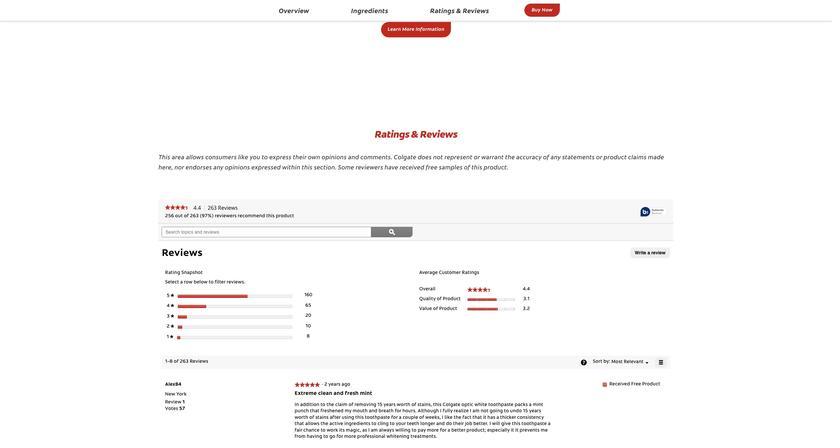 Task type: describe. For each thing, give the bounding box(es) containing it.
sodium
[[317, 2, 339, 8]]

review
[[651, 250, 666, 255]]

here,
[[159, 163, 173, 171]]

magic,
[[346, 429, 361, 433]]

to down teeth
[[412, 429, 417, 433]]

extreme clean and fresh mint
[[295, 391, 372, 397]]

me
[[541, 429, 548, 433]]

colgate for comments.
[[394, 153, 417, 161]]

treatments.
[[411, 435, 437, 440]]

better
[[452, 429, 466, 433]]

below
[[194, 281, 208, 285]]

punch
[[295, 409, 309, 414]]

2 inside 2 ★
[[167, 325, 171, 329]]

0 horizontal spatial 15
[[378, 403, 383, 408]]

★ for 5
[[171, 294, 174, 297]]

go
[[329, 435, 336, 440]]

0 horizontal spatial opinions
[[225, 163, 250, 171]]

1 ★
[[167, 335, 173, 340]]

(0.76%
[[408, 2, 429, 8]]

of up hours.
[[412, 403, 416, 408]]

1 inside 1 ★
[[167, 335, 170, 340]]

1 horizontal spatial am
[[473, 409, 480, 414]]

1 horizontal spatial any
[[551, 153, 561, 161]]

2 horizontal spatial ratings
[[462, 271, 479, 276]]

1–8 of 263 reviews alert
[[165, 360, 211, 365]]

160
[[304, 293, 312, 298]]

3.2
[[523, 307, 530, 311]]

samples
[[439, 163, 463, 171]]

0 horizontal spatial toothpaste
[[365, 416, 390, 420]]

2 ★
[[167, 325, 174, 329]]

0 horizontal spatial &
[[411, 128, 418, 141]]

you
[[250, 153, 260, 161]]

of up the longer
[[419, 416, 424, 420]]

the down realize
[[454, 416, 461, 420]]

rating snapshot
[[165, 271, 203, 276]]

york
[[176, 393, 187, 397]]

Search topics and reviews search region search field
[[159, 224, 416, 241]]

buy
[[532, 6, 541, 13]]

although
[[418, 409, 439, 414]]

256 out of 263 (97%) reviewers recommend this product
[[165, 214, 294, 219]]

free
[[426, 163, 438, 171]]

have
[[385, 163, 398, 171]]

10
[[306, 324, 311, 329]]

consumers
[[205, 153, 237, 161]]

to inside this area allows consumers like you to express their own opinions and comments. colgate does not represent or warrant the accuracy of any statements or product claims made here, nor endorses any opinions expressed within this section. some reviewers have received free samples of this product.
[[262, 153, 268, 161]]

?
[[581, 359, 587, 366]]

1 horizontal spatial opinions
[[322, 153, 347, 161]]

colgate for this
[[443, 403, 460, 408]]

1–8 of 263 reviews
[[165, 360, 211, 365]]

this down mouth
[[355, 416, 364, 420]]

cling
[[378, 422, 389, 427]]

of right accuracy
[[543, 153, 549, 161]]

reviews right the 1–8
[[190, 360, 208, 365]]

and left do
[[436, 422, 445, 427]]

review
[[165, 401, 181, 405]]

256
[[165, 214, 174, 219]]

0 vertical spatial 4.4
[[194, 204, 201, 212]]

allows inside this area allows consumers like you to express their own opinions and comments. colgate does not represent or warrant the accuracy of any statements or product claims made here, nor endorses any opinions expressed within this section. some reviewers have received free samples of this product.
[[186, 153, 204, 161]]

the down stains
[[321, 422, 328, 427]]

teeth
[[407, 422, 419, 427]]

57
[[179, 407, 185, 412]]

rating
[[165, 271, 180, 276]]

3.1
[[523, 297, 530, 302]]

0 horizontal spatial worth
[[295, 416, 308, 420]]

overview
[[279, 6, 309, 15]]

row
[[184, 281, 193, 285]]

sort by: most relevant ▼
[[593, 360, 649, 365]]

extreme
[[295, 391, 317, 397]]

5
[[167, 294, 171, 298]]

stains
[[315, 416, 329, 420]]

relevant
[[624, 360, 644, 365]]

of up my
[[349, 403, 354, 408]]

★ for 1
[[170, 335, 173, 338]]

expressed
[[252, 163, 281, 171]]

not inside in addition to the claim of removing 15 years worth of stains, this colgate optic white toothpaste packs a mint punch that freshened my mouth and breath for hours. although i fully realize i am not going to undo 15 years worth of stains after using this toothpaste for a couple of weeks, i like the fact that it has a thicker consistency that allows the active ingredients to cling to your teeth longer and do their job better. i will give this toothpaste a fair chance to work its magic, as i am always willing to pay more for a better product; especially it it prevents me from having to go for more professional whitening treatments.
[[481, 409, 489, 414]]

2 or from the left
[[596, 153, 602, 161]]

do
[[446, 422, 452, 427]]

this
[[159, 153, 170, 161]]

to up freshened
[[321, 403, 325, 408]]

1 horizontal spatial it
[[511, 429, 514, 433]]

· 2 years ago
[[322, 383, 353, 388]]

≡ button
[[655, 358, 667, 368]]

0 horizontal spatial am
[[371, 429, 378, 433]]

always
[[379, 429, 394, 433]]

ingredients
[[351, 6, 388, 15]]

1 horizontal spatial years
[[384, 403, 396, 408]]

this up search topics and reviews text box
[[266, 214, 275, 219]]

quality of product
[[419, 297, 461, 302]]

4 ★
[[167, 304, 174, 309]]

to up always
[[390, 422, 395, 427]]

▼
[[646, 362, 649, 365]]

mouth
[[353, 409, 368, 414]]

product inside this area allows consumers like you to express their own opinions and comments. colgate does not represent or warrant the accuracy of any statements or product claims made here, nor endorses any opinions expressed within this section. some reviewers have received free samples of this product.
[[604, 153, 627, 161]]

learn more information
[[388, 25, 445, 32]]

purpose:
[[506, 2, 532, 8]]

give
[[501, 422, 511, 427]]

0 vertical spatial that
[[310, 409, 320, 414]]

the trustmark icon that reveals a popup describing bv authenticity image
[[641, 207, 667, 217]]

removing
[[355, 403, 376, 408]]

? button
[[581, 359, 587, 367]]

this down warrant
[[472, 163, 482, 171]]

average customer ratings
[[419, 271, 479, 276]]

1 horizontal spatial toothpaste
[[488, 403, 514, 408]]

this down own
[[302, 163, 313, 171]]

some
[[338, 163, 354, 171]]

job
[[465, 422, 472, 427]]

0 horizontal spatial it
[[483, 416, 486, 420]]

their inside this area allows consumers like you to express their own opinions and comments. colgate does not represent or warrant the accuracy of any statements or product claims made here, nor endorses any opinions expressed within this section. some reviewers have received free samples of this product.
[[293, 153, 307, 161]]

consistency
[[517, 416, 544, 420]]

20
[[305, 314, 311, 319]]

2 horizontal spatial it
[[515, 429, 519, 433]]

alexb4
[[165, 383, 181, 388]]

nor
[[175, 163, 184, 171]]

within
[[282, 163, 300, 171]]

1 or from the left
[[474, 153, 480, 161]]

for left hours.
[[395, 409, 401, 414]]

(0.12%
[[430, 2, 450, 8]]

1 horizontal spatial 15
[[523, 409, 528, 414]]

list containing review
[[165, 400, 185, 413]]

going
[[490, 409, 503, 414]]

using
[[342, 416, 354, 420]]

this up although
[[433, 403, 442, 408]]

free
[[631, 383, 641, 387]]

as
[[362, 429, 367, 433]]

for down do
[[440, 429, 447, 433]]

1 horizontal spatial 4.4
[[523, 287, 530, 292]]

⊞ received free product
[[602, 383, 660, 388]]

1 inside review 1 votes 57
[[183, 401, 185, 405]]

will
[[492, 422, 500, 427]]

its
[[339, 429, 345, 433]]

1 vertical spatial reviewers
[[215, 214, 237, 219]]

w/v
[[451, 2, 462, 8]]



Task type: locate. For each thing, give the bounding box(es) containing it.
0 vertical spatial their
[[293, 153, 307, 161]]

1 horizontal spatial like
[[445, 416, 453, 420]]

i right as
[[368, 429, 370, 433]]

0 vertical spatial mint
[[360, 391, 372, 397]]

★ inside 2 ★
[[171, 325, 174, 328]]

a
[[648, 250, 650, 255], [180, 281, 183, 285], [529, 403, 532, 408], [399, 416, 402, 420], [497, 416, 499, 420], [548, 422, 551, 427], [448, 429, 450, 433]]

2 up 1 ★
[[167, 325, 171, 329]]

statements
[[562, 153, 595, 161]]

i left fully
[[440, 409, 442, 414]]

1 vertical spatial any
[[213, 163, 224, 171]]

to left "go"
[[323, 435, 328, 440]]

0 horizontal spatial mint
[[360, 391, 372, 397]]

value
[[419, 307, 432, 311]]

1 horizontal spatial that
[[310, 409, 320, 414]]

0 horizontal spatial not
[[433, 153, 443, 161]]

of right out
[[184, 214, 189, 219]]

0 horizontal spatial any
[[213, 163, 224, 171]]

of down represent at the top right
[[464, 163, 470, 171]]

longer
[[420, 422, 435, 427]]

claims
[[628, 153, 647, 161]]

like up do
[[445, 416, 453, 420]]

★ inside 4 ★
[[171, 304, 174, 307]]

by:
[[604, 360, 610, 365]]

2 vertical spatial years
[[529, 409, 541, 414]]

or
[[474, 153, 480, 161], [596, 153, 602, 161]]

1 vertical spatial that
[[473, 416, 482, 420]]

★ for 2
[[171, 325, 174, 328]]

0 horizontal spatial or
[[474, 153, 480, 161]]

to left work
[[321, 429, 326, 433]]

0 horizontal spatial like
[[238, 153, 248, 161]]

263 inside 263 reviews link
[[208, 204, 217, 212]]

i down fully
[[442, 416, 443, 420]]

toothpaste up cling
[[365, 416, 390, 420]]

represent
[[445, 153, 473, 161]]

0 horizontal spatial 263
[[180, 360, 189, 365]]

the inside this area allows consumers like you to express their own opinions and comments. colgate does not represent or warrant the accuracy of any statements or product claims made here, nor endorses any opinions expressed within this section. some reviewers have received free samples of this product.
[[505, 153, 515, 161]]

263 right the 1–8
[[180, 360, 189, 365]]

and down · 2 years ago at the bottom of the page
[[334, 391, 344, 397]]

1 horizontal spatial their
[[453, 422, 464, 427]]

product inside the ⊞ received free product
[[642, 383, 660, 387]]

their up within
[[293, 153, 307, 161]]

toothpaste
[[488, 403, 514, 408], [365, 416, 390, 420], [522, 422, 547, 427]]

4.4 up the 3.1 on the bottom of the page
[[523, 287, 530, 292]]

this area allows consumers like you to express their own opinions and comments. colgate does not represent or warrant the accuracy of any statements or product claims made here, nor endorses any opinions expressed within this section. some reviewers have received free samples of this product.
[[159, 153, 664, 171]]

263 left (97%)
[[190, 214, 199, 219]]

mint up "consistency"
[[533, 403, 543, 408]]

1 vertical spatial &
[[411, 128, 418, 141]]

it left prevents
[[515, 429, 519, 433]]

am up professional
[[371, 429, 378, 433]]

weeks,
[[425, 416, 441, 420]]

1 vertical spatial like
[[445, 416, 453, 420]]

average
[[419, 271, 438, 276]]

better.
[[474, 422, 488, 427]]

optic
[[462, 403, 473, 408]]

2 vertical spatial that
[[295, 422, 304, 427]]

ratings right customer
[[462, 271, 479, 276]]

★★★★★
[[165, 205, 190, 210], [165, 205, 190, 210], [468, 287, 493, 292], [468, 287, 493, 292], [295, 383, 320, 388], [295, 383, 320, 388]]

0 vertical spatial product
[[443, 297, 461, 302]]

any down consumers
[[213, 163, 224, 171]]

hours.
[[403, 409, 417, 414]]

it
[[483, 416, 486, 420], [511, 429, 514, 433], [515, 429, 519, 433]]

especially
[[487, 429, 510, 433]]

1 vertical spatial 1
[[183, 401, 185, 405]]

2 horizontal spatial 263
[[208, 204, 217, 212]]

freshened
[[321, 409, 344, 414]]

snapshot
[[181, 271, 203, 276]]

years up breath
[[384, 403, 396, 408]]

this right give
[[512, 422, 521, 427]]

2 horizontal spatial toothpaste
[[522, 422, 547, 427]]

1 horizontal spatial colgate
[[443, 403, 460, 408]]

ingredient:
[[283, 2, 316, 8]]

ϙ button
[[371, 227, 413, 237]]

0 horizontal spatial ratings
[[375, 128, 409, 141]]

that up better. at the right of the page
[[473, 416, 482, 420]]

write
[[635, 250, 646, 255]]

0 vertical spatial not
[[433, 153, 443, 161]]

product down quality of product
[[439, 307, 457, 311]]

list
[[165, 400, 185, 413]]

product;
[[467, 429, 486, 433]]

0 horizontal spatial allows
[[186, 153, 204, 161]]

★ down 5 ★
[[171, 304, 174, 307]]

undo
[[510, 409, 522, 414]]

colgate up received
[[394, 153, 417, 161]]

0 horizontal spatial that
[[295, 422, 304, 427]]

★ down 2 ★
[[170, 335, 173, 338]]

breath
[[379, 409, 394, 414]]

worth down the punch
[[295, 416, 308, 420]]

& up "does"
[[411, 128, 418, 141]]

2 right ·
[[324, 383, 327, 388]]

more
[[427, 429, 439, 433], [344, 435, 356, 440]]

2 vertical spatial 263
[[180, 360, 189, 365]]

the
[[505, 153, 515, 161], [327, 403, 334, 408], [454, 416, 461, 420], [321, 422, 328, 427]]

fully
[[443, 409, 453, 414]]

263 reviews link
[[207, 204, 241, 212]]

★ for 3
[[171, 314, 174, 318]]

1
[[167, 335, 170, 340], [183, 401, 185, 405]]

0 vertical spatial colgate
[[394, 153, 417, 161]]

263
[[208, 204, 217, 212], [190, 214, 199, 219], [180, 360, 189, 365]]

am down white
[[473, 409, 480, 414]]

0 vertical spatial ratings & reviews
[[430, 6, 489, 15]]

their up better
[[453, 422, 464, 427]]

1 horizontal spatial or
[[596, 153, 602, 161]]

reviewers down 263 reviews link
[[215, 214, 237, 219]]

product for value of product
[[439, 307, 457, 311]]

write a review button
[[630, 248, 670, 259]]

that down 'addition' on the left of page
[[310, 409, 320, 414]]

allows up endorses
[[186, 153, 204, 161]]

★ inside 5 ★
[[171, 294, 174, 297]]

reviews inside 263 reviews link
[[218, 204, 238, 212]]

1 horizontal spatial not
[[481, 409, 489, 414]]

1 vertical spatial product
[[276, 214, 294, 219]]

for down its
[[337, 435, 343, 440]]

★ inside 1 ★
[[170, 335, 173, 338]]

of
[[543, 153, 549, 161], [464, 163, 470, 171], [184, 214, 189, 219], [437, 297, 442, 302], [433, 307, 438, 311], [174, 360, 179, 365], [349, 403, 354, 408], [412, 403, 416, 408], [309, 416, 314, 420], [419, 416, 424, 420]]

★ for 4
[[171, 304, 174, 307]]

& left fluoride
[[456, 6, 461, 15]]

ratings & reviews button
[[424, 4, 496, 18]]

colgate up fully
[[443, 403, 460, 408]]

for up your
[[391, 416, 398, 420]]

ratings up information
[[430, 6, 455, 15]]

and up some
[[348, 153, 359, 161]]

1 down 2 ★
[[167, 335, 170, 340]]

1 vertical spatial opinions
[[225, 163, 250, 171]]

active ingredient: sodium monofluorophosphate (0.76% (0.12% w/v fluoride ion)). purpose: anticavity
[[264, 2, 563, 8]]

8
[[307, 335, 310, 339]]

ratings & reviews inside "button"
[[430, 6, 489, 15]]

1 vertical spatial 2
[[324, 383, 327, 388]]

★ inside 3 ★
[[171, 314, 174, 318]]

or right statements
[[596, 153, 602, 161]]

i left will
[[490, 422, 491, 427]]

0 vertical spatial like
[[238, 153, 248, 161]]

2 vertical spatial product
[[642, 383, 660, 387]]

0 vertical spatial ratings
[[430, 6, 455, 15]]

1 vertical spatial toothpaste
[[365, 416, 390, 420]]

my
[[345, 409, 352, 414]]

claim
[[335, 403, 348, 408]]

allows up chance
[[305, 422, 320, 427]]

clean
[[318, 391, 332, 397]]

0 horizontal spatial product
[[276, 214, 294, 219]]

4
[[167, 304, 171, 309]]

4.4
[[194, 204, 201, 212], [523, 287, 530, 292]]

0 vertical spatial years
[[329, 383, 341, 388]]

opinions up section.
[[322, 153, 347, 161]]

2 horizontal spatial that
[[473, 416, 482, 420]]

reviewers down comments.
[[356, 163, 383, 171]]

0 horizontal spatial their
[[293, 153, 307, 161]]

of left stains
[[309, 416, 314, 420]]

more down the longer
[[427, 429, 439, 433]]

section.
[[314, 163, 337, 171]]

to up thicker
[[504, 409, 509, 414]]

★ down 4 ★ on the left bottom
[[171, 314, 174, 318]]

1 horizontal spatial product
[[604, 153, 627, 161]]

am
[[473, 409, 480, 414], [371, 429, 378, 433]]

product up value of product
[[443, 297, 461, 302]]

product left claims
[[604, 153, 627, 161]]

reviewers inside this area allows consumers like you to express their own opinions and comments. colgate does not represent or warrant the accuracy of any statements or product claims made here, nor endorses any opinions expressed within this section. some reviewers have received free samples of this product.
[[356, 163, 383, 171]]

0 vertical spatial am
[[473, 409, 480, 414]]

express
[[269, 153, 292, 161]]

new
[[165, 393, 175, 397]]

1 horizontal spatial worth
[[397, 403, 410, 408]]

1 vertical spatial worth
[[295, 416, 308, 420]]

comments.
[[361, 153, 393, 161]]

learn more information link
[[381, 22, 451, 37]]

write a review
[[635, 250, 666, 255]]

2 vertical spatial ratings
[[462, 271, 479, 276]]

&
[[456, 6, 461, 15], [411, 128, 418, 141]]

ratings inside "button"
[[430, 6, 455, 15]]

mint up removing
[[360, 391, 372, 397]]

colgate inside in addition to the claim of removing 15 years worth of stains, this colgate optic white toothpaste packs a mint punch that freshened my mouth and breath for hours. although i fully realize i am not going to undo 15 years worth of stains after using this toothpaste for a couple of weeks, i like the fact that it has a thicker consistency that allows the active ingredients to cling to your teeth longer and do their job better. i will give this toothpaste a fair chance to work its magic, as i am always willing to pay more for a better product; especially it it prevents me from having to go for more professional whitening treatments.
[[443, 403, 460, 408]]

years up "consistency"
[[529, 409, 541, 414]]

from
[[295, 435, 306, 440]]

reviews up rating snapshot
[[162, 249, 203, 259]]

buy now button
[[525, 4, 560, 17]]

& inside "button"
[[456, 6, 461, 15]]

0 horizontal spatial 2
[[167, 325, 171, 329]]

0 vertical spatial 1
[[167, 335, 170, 340]]

1 horizontal spatial allows
[[305, 422, 320, 427]]

0 horizontal spatial years
[[329, 383, 341, 388]]

this
[[302, 163, 313, 171], [472, 163, 482, 171], [266, 214, 275, 219], [433, 403, 442, 408], [355, 416, 364, 420], [512, 422, 521, 427]]

reviews up "does"
[[420, 128, 457, 141]]

years up extreme clean and fresh mint
[[329, 383, 341, 388]]

of right the 1–8
[[174, 360, 179, 365]]

and down removing
[[369, 409, 378, 414]]

0 vertical spatial 2
[[167, 325, 171, 329]]

2 vertical spatial toothpaste
[[522, 422, 547, 427]]

≡
[[659, 358, 663, 367]]

professional
[[357, 435, 385, 440]]

1 vertical spatial am
[[371, 429, 378, 433]]

prevents
[[520, 429, 540, 433]]

5 ★
[[167, 294, 174, 298]]

in
[[295, 403, 299, 408]]

reviews right w/v
[[463, 6, 489, 15]]

anticavity
[[533, 2, 563, 8]]

fluoride
[[463, 2, 487, 8]]

0 vertical spatial toothpaste
[[488, 403, 514, 408]]

ratings up comments.
[[375, 128, 409, 141]]

2 horizontal spatial years
[[529, 409, 541, 414]]

has
[[488, 416, 495, 420]]

1 horizontal spatial mint
[[533, 403, 543, 408]]

1 vertical spatial mint
[[533, 403, 543, 408]]

like inside in addition to the claim of removing 15 years worth of stains, this colgate optic white toothpaste packs a mint punch that freshened my mouth and breath for hours. although i fully realize i am not going to undo 15 years worth of stains after using this toothpaste for a couple of weeks, i like the fact that it has a thicker consistency that allows the active ingredients to cling to your teeth longer and do their job better. i will give this toothpaste a fair chance to work its magic, as i am always willing to pay more for a better product; especially it it prevents me from having to go for more professional whitening treatments.
[[445, 416, 453, 420]]

i down the optic
[[470, 409, 472, 414]]

1 horizontal spatial more
[[427, 429, 439, 433]]

1 vertical spatial 4.4
[[523, 287, 530, 292]]

1 vertical spatial colgate
[[443, 403, 460, 408]]

0 vertical spatial more
[[427, 429, 439, 433]]

of up value of product
[[437, 297, 442, 302]]

★ down 3 ★ at the left of page
[[171, 325, 174, 328]]

select a row below to filter reviews.
[[165, 281, 245, 285]]

any left statements
[[551, 153, 561, 161]]

ago
[[342, 383, 350, 388]]

1 vertical spatial years
[[384, 403, 396, 408]]

votes
[[165, 407, 178, 412]]

1 vertical spatial product
[[439, 307, 457, 311]]

product up ϙ 'search field'
[[276, 214, 294, 219]]

or left warrant
[[474, 153, 480, 161]]

★ up 4 ★ on the left bottom
[[171, 294, 174, 297]]

made
[[648, 153, 664, 161]]

worth up hours.
[[397, 403, 410, 408]]

worth
[[397, 403, 410, 408], [295, 416, 308, 420]]

new york
[[165, 393, 187, 397]]

like left you
[[238, 153, 248, 161]]

toothpaste down "consistency"
[[522, 422, 547, 427]]

0 vertical spatial allows
[[186, 153, 204, 161]]

their inside in addition to the claim of removing 15 years worth of stains, this colgate optic white toothpaste packs a mint punch that freshened my mouth and breath for hours. although i fully realize i am not going to undo 15 years worth of stains after using this toothpaste for a couple of weeks, i like the fact that it has a thicker consistency that allows the active ingredients to cling to your teeth longer and do their job better. i will give this toothpaste a fair chance to work its magic, as i am always willing to pay more for a better product; especially it it prevents me from having to go for more professional whitening treatments.
[[453, 422, 464, 427]]

263 up (97%)
[[208, 204, 217, 212]]

whitening
[[387, 435, 410, 440]]

1 horizontal spatial &
[[456, 6, 461, 15]]

toothpaste up 'going'
[[488, 403, 514, 408]]

not inside this area allows consumers like you to express their own opinions and comments. colgate does not represent or warrant the accuracy of any statements or product claims made here, nor endorses any opinions expressed within this section. some reviewers have received free samples of this product.
[[433, 153, 443, 161]]

0 vertical spatial worth
[[397, 403, 410, 408]]

mint
[[360, 391, 372, 397], [533, 403, 543, 408]]

stains,
[[418, 403, 432, 408]]

it left the has in the right bottom of the page
[[483, 416, 486, 420]]

willing
[[395, 429, 411, 433]]

like inside this area allows consumers like you to express their own opinions and comments. colgate does not represent or warrant the accuracy of any statements or product claims made here, nor endorses any opinions expressed within this section. some reviewers have received free samples of this product.
[[238, 153, 248, 161]]

ϙ
[[389, 229, 395, 235]]

15 down the packs
[[523, 409, 528, 414]]

out
[[175, 214, 183, 219]]

to left filter
[[209, 281, 214, 285]]

0 horizontal spatial 4.4
[[194, 204, 201, 212]]

0 horizontal spatial 1
[[167, 335, 170, 340]]

0 vertical spatial 15
[[378, 403, 383, 408]]

the up freshened
[[327, 403, 334, 408]]

not up free
[[433, 153, 443, 161]]

allows inside in addition to the claim of removing 15 years worth of stains, this colgate optic white toothpaste packs a mint punch that freshened my mouth and breath for hours. although i fully realize i am not going to undo 15 years worth of stains after using this toothpaste for a couple of weeks, i like the fact that it has a thicker consistency that allows the active ingredients to cling to your teeth longer and do their job better. i will give this toothpaste a fair chance to work its magic, as i am always willing to pay more for a better product; especially it it prevents me from having to go for more professional whitening treatments.
[[305, 422, 320, 427]]

and inside this area allows consumers like you to express their own opinions and comments. colgate does not represent or warrant the accuracy of any statements or product claims made here, nor endorses any opinions expressed within this section. some reviewers have received free samples of this product.
[[348, 153, 359, 161]]

now
[[542, 6, 553, 13]]

1 vertical spatial 263
[[190, 214, 199, 219]]

1 vertical spatial more
[[344, 435, 356, 440]]

fair
[[295, 429, 302, 433]]

to left cling
[[372, 422, 377, 427]]

0 vertical spatial product
[[604, 153, 627, 161]]

product
[[443, 297, 461, 302], [439, 307, 457, 311], [642, 383, 660, 387]]

0 horizontal spatial reviewers
[[215, 214, 237, 219]]

not down white
[[481, 409, 489, 414]]

pay
[[418, 429, 426, 433]]

1 horizontal spatial reviewers
[[356, 163, 383, 171]]

reviews inside ratings & reviews "button"
[[463, 6, 489, 15]]

a inside write a review button
[[648, 250, 650, 255]]

mint inside in addition to the claim of removing 15 years worth of stains, this colgate optic white toothpaste packs a mint punch that freshened my mouth and breath for hours. although i fully realize i am not going to undo 15 years worth of stains after using this toothpaste for a couple of weeks, i like the fact that it has a thicker consistency that allows the active ingredients to cling to your teeth longer and do their job better. i will give this toothpaste a fair chance to work its magic, as i am always willing to pay more for a better product; especially it it prevents me from having to go for more professional whitening treatments.
[[533, 403, 543, 408]]

of right value
[[433, 307, 438, 311]]

to right you
[[262, 153, 268, 161]]

1 vertical spatial ratings
[[375, 128, 409, 141]]

1 horizontal spatial 2
[[324, 383, 327, 388]]

product for quality of product
[[443, 297, 461, 302]]

opinions down consumers
[[225, 163, 250, 171]]

1 horizontal spatial 263
[[190, 214, 199, 219]]

0 horizontal spatial more
[[344, 435, 356, 440]]

Search topics and reviews text field
[[162, 227, 371, 237]]

1 vertical spatial ratings & reviews
[[375, 128, 457, 141]]

colgate inside this area allows consumers like you to express their own opinions and comments. colgate does not represent or warrant the accuracy of any statements or product claims made here, nor endorses any opinions expressed within this section. some reviewers have received free samples of this product.
[[394, 153, 417, 161]]

thicker
[[500, 416, 516, 420]]

0 horizontal spatial colgate
[[394, 153, 417, 161]]

15 up breath
[[378, 403, 383, 408]]

1 vertical spatial 15
[[523, 409, 528, 414]]



Task type: vqa. For each thing, say whether or not it's contained in the screenshot.
middle toothpaste
yes



